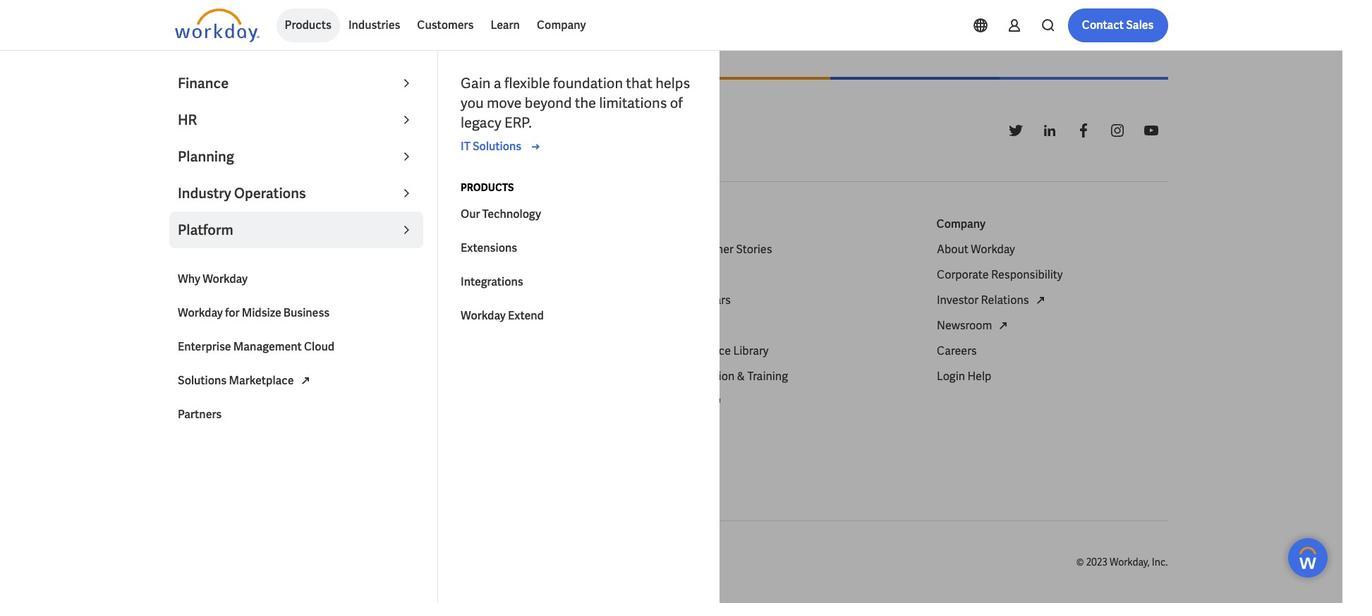 Task type: vqa. For each thing, say whether or not it's contained in the screenshot.
1st list from left
yes



Task type: locate. For each thing, give the bounding box(es) containing it.
0 vertical spatial &
[[494, 318, 502, 333]]

for up partners
[[221, 369, 235, 384]]

management for bottom enterprise management cloud link
[[230, 395, 298, 409]]

marketplace right partners
[[226, 420, 290, 435]]

1 vertical spatial enterprise management cloud
[[175, 395, 331, 409]]

go to facebook image
[[1075, 122, 1092, 139]]

public sector link
[[429, 343, 496, 360]]

for finance
[[175, 242, 234, 257]]

workday extend
[[461, 308, 544, 323]]

more
[[450, 420, 477, 435]]

1 vertical spatial midsize
[[238, 369, 277, 384]]

planning inside "list"
[[194, 293, 239, 308]]

1 horizontal spatial opens in a new tab image
[[995, 318, 1012, 335]]

list item
[[683, 267, 914, 292], [683, 318, 914, 343]]

solutions inside "list"
[[175, 420, 223, 435]]

1 vertical spatial hr
[[194, 268, 209, 282]]

industries right more
[[480, 420, 531, 435]]

workday down platform link on the bottom of page
[[199, 344, 243, 359]]

foundation
[[553, 74, 623, 92]]

planning up industry
[[178, 147, 234, 166]]

newsroom link
[[937, 318, 1012, 335]]

your privacy choices link
[[403, 555, 519, 570]]

1 list from the left
[[175, 241, 406, 487]]

cloud for the topmost enterprise management cloud link
[[304, 339, 335, 354]]

0 vertical spatial company
[[537, 18, 586, 32]]

1 vertical spatial for
[[175, 268, 191, 282]]

0 vertical spatial why
[[178, 272, 200, 287]]

enterprise for bottom enterprise management cloud link
[[175, 395, 228, 409]]

4 list from the left
[[937, 241, 1168, 385]]

3 for from the top
[[175, 293, 191, 308]]

planning inside dropdown button
[[178, 147, 234, 166]]

midsize inside "list"
[[238, 369, 277, 384]]

why down platform link on the bottom of page
[[175, 344, 197, 359]]

retail link
[[429, 368, 458, 385]]

list containing for finance
[[175, 241, 406, 487]]

industry operations button
[[169, 175, 423, 212]]

1 vertical spatial workday for midsize business link
[[175, 368, 325, 385]]

for down for finance link
[[175, 268, 191, 282]]

1 vertical spatial products
[[175, 217, 222, 232]]

sales
[[1126, 18, 1154, 32]]

industries inside dropdown button
[[349, 18, 400, 32]]

enterprise management cloud link up opens in a new tab image
[[169, 330, 423, 364]]

solutions inside it solutions link
[[473, 139, 522, 154]]

industries button
[[340, 8, 409, 42]]

customer
[[683, 242, 733, 257]]

0 vertical spatial midsize
[[242, 306, 281, 320]]

midsize left opens in a new tab image
[[238, 369, 277, 384]]

1 vertical spatial opens in a new tab image
[[995, 318, 1012, 335]]

cloud up opens in a new tab image
[[304, 339, 335, 354]]

0 vertical spatial for
[[225, 306, 240, 320]]

why workday inside "list"
[[175, 344, 243, 359]]

list item up library
[[683, 318, 914, 343]]

0 vertical spatial services
[[477, 242, 521, 257]]

help
[[968, 369, 991, 384]]

0 horizontal spatial services
[[477, 242, 521, 257]]

why up for planning
[[178, 272, 200, 287]]

hr button
[[169, 102, 423, 138]]

why workday link down platform link on the bottom of page
[[175, 343, 243, 360]]

integrations
[[461, 275, 523, 289]]

marketplace inside "list"
[[226, 420, 290, 435]]

platform inside "list"
[[175, 318, 218, 333]]

corporate responsibility link
[[937, 267, 1063, 284]]

0 vertical spatial marketplace
[[229, 373, 294, 388]]

2 go to the homepage image from the top
[[175, 114, 259, 148]]

technology down products
[[482, 207, 541, 222]]

management
[[233, 339, 302, 354], [230, 395, 298, 409]]

0 horizontal spatial &
[[494, 318, 502, 333]]

enterprise management cloud link
[[169, 330, 423, 364], [175, 394, 331, 411]]

platform link
[[175, 318, 218, 335]]

2 for from the top
[[175, 268, 191, 282]]

services
[[477, 242, 521, 257], [553, 318, 596, 333]]

customer stories
[[683, 242, 772, 257]]

list item down stories
[[683, 267, 914, 292]]

healthcare
[[429, 268, 485, 282]]

professional & business services link
[[429, 318, 596, 335]]

0 vertical spatial solutions marketplace
[[178, 373, 294, 388]]

0 vertical spatial planning
[[178, 147, 234, 166]]

finance inside dropdown button
[[178, 74, 229, 92]]

1 vertical spatial education
[[683, 369, 734, 384]]

education & training link
[[683, 368, 788, 385]]

opens in a new tab image
[[1032, 292, 1049, 309], [995, 318, 1012, 335], [708, 394, 725, 411]]

1 vertical spatial finance
[[194, 242, 234, 257]]

1 vertical spatial platform
[[175, 318, 218, 333]]

it solutions link
[[461, 138, 544, 155]]

0 vertical spatial enterprise management cloud
[[178, 339, 335, 354]]

education
[[465, 293, 517, 308], [683, 369, 734, 384]]

1 vertical spatial why workday
[[175, 344, 243, 359]]

workday for midsize business for topmost workday for midsize business "link"
[[178, 306, 330, 320]]

workday for midsize business
[[178, 306, 330, 320], [175, 369, 325, 384]]

go to the homepage image
[[175, 8, 259, 42], [175, 114, 259, 148]]

2 vertical spatial opens in a new tab image
[[708, 394, 725, 411]]

1 horizontal spatial products
[[285, 18, 332, 32]]

go to linkedin image
[[1041, 122, 1058, 139]]

list
[[175, 241, 406, 487], [429, 241, 660, 436], [683, 241, 914, 411], [937, 241, 1168, 385]]

0 horizontal spatial education
[[465, 293, 517, 308]]

0 vertical spatial platform
[[178, 221, 233, 239]]

1 vertical spatial go to the homepage image
[[175, 114, 259, 148]]

2 horizontal spatial opens in a new tab image
[[1032, 292, 1049, 309]]

for planning link
[[175, 292, 239, 309]]

investor relations
[[937, 293, 1029, 308]]

enterprise management cloud inside "list"
[[175, 395, 331, 409]]

platform inside dropdown button
[[178, 221, 233, 239]]

1 horizontal spatial services
[[553, 318, 596, 333]]

midsize
[[242, 306, 281, 320], [238, 369, 277, 384]]

0 vertical spatial solutions
[[473, 139, 522, 154]]

0 vertical spatial education
[[465, 293, 517, 308]]

for for for planning
[[175, 293, 191, 308]]

partners
[[178, 407, 222, 422]]

2 list from the left
[[429, 241, 660, 436]]

opens in a new tab image down relations
[[995, 318, 1012, 335]]

education down integrations at top
[[465, 293, 517, 308]]

1 vertical spatial for
[[221, 369, 235, 384]]

you
[[461, 94, 484, 112]]

cloud inside "list"
[[301, 395, 331, 409]]

0 vertical spatial management
[[233, 339, 302, 354]]

company up about
[[937, 217, 986, 232]]

0 vertical spatial workday for midsize business
[[178, 306, 330, 320]]

enterprise management cloud up opens in a new tab image
[[178, 339, 335, 354]]

management for the topmost enterprise management cloud link
[[233, 339, 302, 354]]

login
[[937, 369, 965, 384]]

industry
[[178, 184, 231, 203]]

1 vertical spatial cloud
[[301, 395, 331, 409]]

management inside "list"
[[230, 395, 298, 409]]

solutions marketplace link
[[169, 364, 423, 398], [175, 419, 310, 436]]

1 horizontal spatial company
[[937, 217, 986, 232]]

enterprise management cloud down opens in a new tab image
[[175, 395, 331, 409]]

solutions
[[473, 139, 522, 154], [178, 373, 227, 388], [175, 420, 223, 435]]

& left training
[[737, 369, 745, 384]]

for
[[175, 242, 191, 257], [175, 268, 191, 282], [175, 293, 191, 308]]

marketplace left opens in a new tab image
[[229, 373, 294, 388]]

1 vertical spatial workday for midsize business
[[175, 369, 325, 384]]

workday for midsize business link up opens in a new tab image
[[169, 296, 423, 330]]

management down opens in a new tab image
[[230, 395, 298, 409]]

for for topmost workday for midsize business "link"
[[225, 306, 240, 320]]

1 vertical spatial industries
[[429, 217, 481, 232]]

workday down higher education
[[461, 308, 506, 323]]

public sector
[[429, 344, 496, 359]]

education down resource
[[683, 369, 734, 384]]

0 vertical spatial workday for midsize business link
[[169, 296, 423, 330]]

technology link
[[429, 394, 487, 411]]

products up 'finance' dropdown button
[[285, 18, 332, 32]]

move
[[487, 94, 522, 112]]

company right learn
[[537, 18, 586, 32]]

1 vertical spatial enterprise
[[175, 395, 228, 409]]

0 vertical spatial list item
[[683, 267, 914, 292]]

why workday link
[[169, 263, 423, 296], [175, 343, 243, 360]]

1 vertical spatial marketplace
[[226, 420, 290, 435]]

midsize right for planning link
[[242, 306, 281, 320]]

workday up "corporate responsibility"
[[971, 242, 1015, 257]]

industries right products dropdown button
[[349, 18, 400, 32]]

solutions marketplace
[[178, 373, 294, 388], [175, 420, 290, 435]]

technology up more
[[429, 395, 487, 409]]

products up for finance
[[175, 217, 222, 232]]

0 vertical spatial cloud
[[304, 339, 335, 354]]

management up opens in a new tab image
[[233, 339, 302, 354]]

of
[[670, 94, 683, 112]]

education & training
[[683, 369, 788, 384]]

see more industries link
[[429, 419, 531, 436]]

services down integrations link
[[553, 318, 596, 333]]

platform down for planning link
[[175, 318, 218, 333]]

limitations
[[599, 94, 667, 112]]

platform up for finance
[[178, 221, 233, 239]]

why inside "list"
[[175, 344, 197, 359]]

enterprise for the topmost enterprise management cloud link
[[178, 339, 231, 354]]

enterprise management cloud for bottom enterprise management cloud link
[[175, 395, 331, 409]]

0 vertical spatial hr
[[178, 111, 197, 129]]

1 vertical spatial planning
[[194, 293, 239, 308]]

finance inside "list"
[[194, 242, 234, 257]]

0 vertical spatial opens in a new tab image
[[1032, 292, 1049, 309]]

webinars
[[683, 293, 731, 308]]

1 horizontal spatial education
[[683, 369, 734, 384]]

our
[[461, 207, 480, 222]]

healthcare link
[[429, 267, 485, 284]]

0 vertical spatial industries
[[349, 18, 400, 32]]

2 vertical spatial for
[[175, 293, 191, 308]]

industries up the financial
[[429, 217, 481, 232]]

1 vertical spatial why workday link
[[175, 343, 243, 360]]

1 list item from the top
[[683, 267, 914, 292]]

& left extend
[[494, 318, 502, 333]]

1 horizontal spatial &
[[737, 369, 745, 384]]

business
[[284, 306, 330, 320], [505, 318, 551, 333], [279, 369, 325, 384]]

gain a flexible foundation that helps you move beyond the limitations of legacy erp.
[[461, 74, 690, 132]]

1 vertical spatial list item
[[683, 318, 914, 343]]

1 for from the top
[[175, 242, 191, 257]]

3 list from the left
[[683, 241, 914, 411]]

see more industries
[[429, 420, 531, 435]]

0 vertical spatial finance
[[178, 74, 229, 92]]

1 vertical spatial why
[[175, 344, 197, 359]]

technology inside "list"
[[429, 395, 487, 409]]

for
[[225, 306, 240, 320], [221, 369, 235, 384]]

opens in a new tab image down 'education & training' link
[[708, 394, 725, 411]]

workday up partners
[[175, 369, 219, 384]]

1 vertical spatial services
[[553, 318, 596, 333]]

for inside "list"
[[221, 369, 235, 384]]

why workday link down platform dropdown button
[[169, 263, 423, 296]]

1 vertical spatial technology
[[429, 395, 487, 409]]

© 2023 workday, inc.
[[1077, 556, 1168, 569]]

marketplace for bottom solutions marketplace link
[[226, 420, 290, 435]]

0 vertical spatial for
[[175, 242, 191, 257]]

2 vertical spatial solutions
[[175, 420, 223, 435]]

opens in a new tab image for newsroom
[[995, 318, 1012, 335]]

enterprise
[[178, 339, 231, 354], [175, 395, 228, 409]]

planning up platform link on the bottom of page
[[194, 293, 239, 308]]

services up integrations at top
[[477, 242, 521, 257]]

enterprise management cloud link down opens in a new tab image
[[175, 394, 331, 411]]

why workday up for planning
[[178, 272, 248, 287]]

industries
[[349, 18, 400, 32], [429, 217, 481, 232], [480, 420, 531, 435]]

why
[[178, 272, 200, 287], [175, 344, 197, 359]]

for up for hr
[[175, 242, 191, 257]]

retail
[[429, 369, 458, 384]]

workday extend link
[[452, 299, 706, 333]]

0 vertical spatial enterprise
[[178, 339, 231, 354]]

for down "for hr" link
[[175, 293, 191, 308]]

solutions marketplace inside "list"
[[175, 420, 290, 435]]

1 vertical spatial &
[[737, 369, 745, 384]]

platform
[[178, 221, 233, 239], [175, 318, 218, 333]]

enterprise inside "list"
[[175, 395, 228, 409]]

workday for midsize business link up partners link
[[175, 368, 325, 385]]

resource library
[[683, 344, 769, 359]]

stories
[[736, 242, 772, 257]]

planning
[[178, 147, 234, 166], [194, 293, 239, 308]]

1 vertical spatial solutions marketplace
[[175, 420, 290, 435]]

for right platform link on the bottom of page
[[225, 306, 240, 320]]

extend
[[508, 308, 544, 323]]

opens in a new tab image down responsibility
[[1032, 292, 1049, 309]]

list containing about workday
[[937, 241, 1168, 385]]

1 vertical spatial management
[[230, 395, 298, 409]]

hr inside dropdown button
[[178, 111, 197, 129]]

1 vertical spatial solutions
[[178, 373, 227, 388]]

it solutions
[[461, 139, 522, 154]]

helps
[[656, 74, 690, 92]]

list containing financial services
[[429, 241, 660, 436]]

hr inside "list"
[[194, 268, 209, 282]]

0 horizontal spatial company
[[537, 18, 586, 32]]

inc.
[[1152, 556, 1168, 569]]

1 vertical spatial company
[[937, 217, 986, 232]]

solutions marketplace for bottom solutions marketplace link
[[175, 420, 290, 435]]

0 vertical spatial go to the homepage image
[[175, 8, 259, 42]]

why workday down platform link on the bottom of page
[[175, 344, 243, 359]]

relations
[[981, 293, 1029, 308]]

workday for midsize business inside "list"
[[175, 369, 325, 384]]

cloud down opens in a new tab image
[[301, 395, 331, 409]]

company
[[537, 18, 586, 32], [937, 217, 986, 232]]

0 horizontal spatial products
[[175, 217, 222, 232]]

list for products
[[175, 241, 406, 487]]

marketplace
[[229, 373, 294, 388], [226, 420, 290, 435]]

workday for midsize business inside "link"
[[178, 306, 330, 320]]

0 vertical spatial products
[[285, 18, 332, 32]]

enterprise management cloud for the topmost enterprise management cloud link
[[178, 339, 335, 354]]

for hr link
[[175, 267, 209, 284]]

©
[[1077, 556, 1084, 569]]

about
[[937, 242, 969, 257]]



Task type: describe. For each thing, give the bounding box(es) containing it.
& for education
[[737, 369, 745, 384]]

2 vertical spatial industries
[[480, 420, 531, 435]]

a
[[494, 74, 502, 92]]

contact sales
[[1082, 18, 1154, 32]]

list for company
[[937, 241, 1168, 385]]

extensions link
[[452, 231, 706, 265]]

marketplace for topmost solutions marketplace link
[[229, 373, 294, 388]]

0 vertical spatial technology
[[482, 207, 541, 222]]

webinars link
[[683, 292, 731, 309]]

financial services link
[[429, 241, 521, 258]]

go to youtube image
[[1143, 122, 1160, 139]]

workday,
[[1110, 556, 1150, 569]]

products inside dropdown button
[[285, 18, 332, 32]]

for for workday for midsize business "link" in the "list"
[[221, 369, 235, 384]]

newsroom
[[937, 318, 992, 333]]

customers button
[[409, 8, 482, 42]]

finance button
[[169, 65, 423, 102]]

why workday link inside "list"
[[175, 343, 243, 360]]

legacy
[[461, 114, 502, 132]]

& for professional
[[494, 318, 502, 333]]

platform for platform dropdown button
[[178, 221, 233, 239]]

why for top why workday link
[[178, 272, 200, 287]]

0 vertical spatial solutions marketplace link
[[169, 364, 423, 398]]

solutions marketplace for topmost solutions marketplace link
[[178, 373, 294, 388]]

why for why workday link within the "list"
[[175, 344, 197, 359]]

contact
[[1082, 18, 1124, 32]]

that
[[626, 74, 653, 92]]

2 list item from the top
[[683, 318, 914, 343]]

customers
[[417, 18, 474, 32]]

workday for midsize business link inside "list"
[[175, 368, 325, 385]]

privacy
[[448, 556, 480, 569]]

go to twitter image
[[1007, 122, 1024, 139]]

your privacy choices
[[426, 556, 519, 569]]

products
[[461, 181, 514, 194]]

choices
[[482, 556, 519, 569]]

company button
[[529, 8, 595, 42]]

1 vertical spatial enterprise management cloud link
[[175, 394, 331, 411]]

1 vertical spatial solutions marketplace link
[[175, 419, 310, 436]]

corporate responsibility
[[937, 268, 1063, 282]]

responsibility
[[991, 268, 1063, 282]]

opens in a new tab image
[[297, 372, 314, 389]]

go to instagram image
[[1109, 122, 1126, 139]]

resource
[[683, 344, 731, 359]]

industry operations
[[178, 184, 306, 203]]

solutions for topmost solutions marketplace link
[[178, 373, 227, 388]]

careers link
[[937, 343, 977, 360]]

list for industries
[[429, 241, 660, 436]]

investor
[[937, 293, 979, 308]]

learn button
[[482, 8, 529, 42]]

0 horizontal spatial opens in a new tab image
[[708, 394, 725, 411]]

for for for hr
[[175, 268, 191, 282]]

investor relations link
[[937, 292, 1049, 309]]

2023
[[1087, 556, 1108, 569]]

flexible
[[505, 74, 550, 92]]

for finance link
[[175, 241, 234, 258]]

platform for platform link on the bottom of page
[[175, 318, 218, 333]]

products button
[[276, 8, 340, 42]]

higher education
[[429, 293, 517, 308]]

about workday
[[937, 242, 1015, 257]]

workday down "for hr" link
[[178, 306, 223, 320]]

financial services
[[429, 242, 521, 257]]

solutions for bottom solutions marketplace link
[[175, 420, 223, 435]]

contact sales link
[[1068, 8, 1168, 42]]

it
[[461, 139, 471, 154]]

about workday link
[[937, 241, 1015, 258]]

for planning
[[175, 293, 239, 308]]

erp.
[[505, 114, 532, 132]]

our technology link
[[452, 198, 706, 231]]

your
[[426, 556, 446, 569]]

workday up for planning
[[203, 272, 248, 287]]

company inside dropdown button
[[537, 18, 586, 32]]

see
[[429, 420, 448, 435]]

1 go to the homepage image from the top
[[175, 8, 259, 42]]

login help link
[[937, 368, 991, 385]]

planning button
[[169, 138, 423, 175]]

the
[[575, 94, 596, 112]]

cloud for bottom enterprise management cloud link
[[301, 395, 331, 409]]

for for for finance
[[175, 242, 191, 257]]

operations
[[234, 184, 306, 203]]

opens in a new tab image for investor relations
[[1032, 292, 1049, 309]]

gain
[[461, 74, 491, 92]]

beyond
[[525, 94, 572, 112]]

professional & business services
[[429, 318, 596, 333]]

corporate
[[937, 268, 989, 282]]

0 vertical spatial enterprise management cloud link
[[169, 330, 423, 364]]

training
[[747, 369, 788, 384]]

resource library link
[[683, 343, 769, 360]]

0 vertical spatial why workday
[[178, 272, 248, 287]]

integrations link
[[452, 265, 706, 299]]

login help
[[937, 369, 991, 384]]

learn
[[491, 18, 520, 32]]

workday for midsize business for workday for midsize business "link" in the "list"
[[175, 369, 325, 384]]

platform button
[[169, 212, 423, 248]]

list containing customer stories
[[683, 241, 914, 411]]

higher
[[429, 293, 463, 308]]

professional
[[429, 318, 492, 333]]

partners link
[[169, 398, 423, 432]]

sector
[[463, 344, 496, 359]]

0 vertical spatial why workday link
[[169, 263, 423, 296]]

higher education link
[[429, 292, 517, 309]]

for hr
[[175, 268, 209, 282]]

financial
[[429, 242, 475, 257]]



